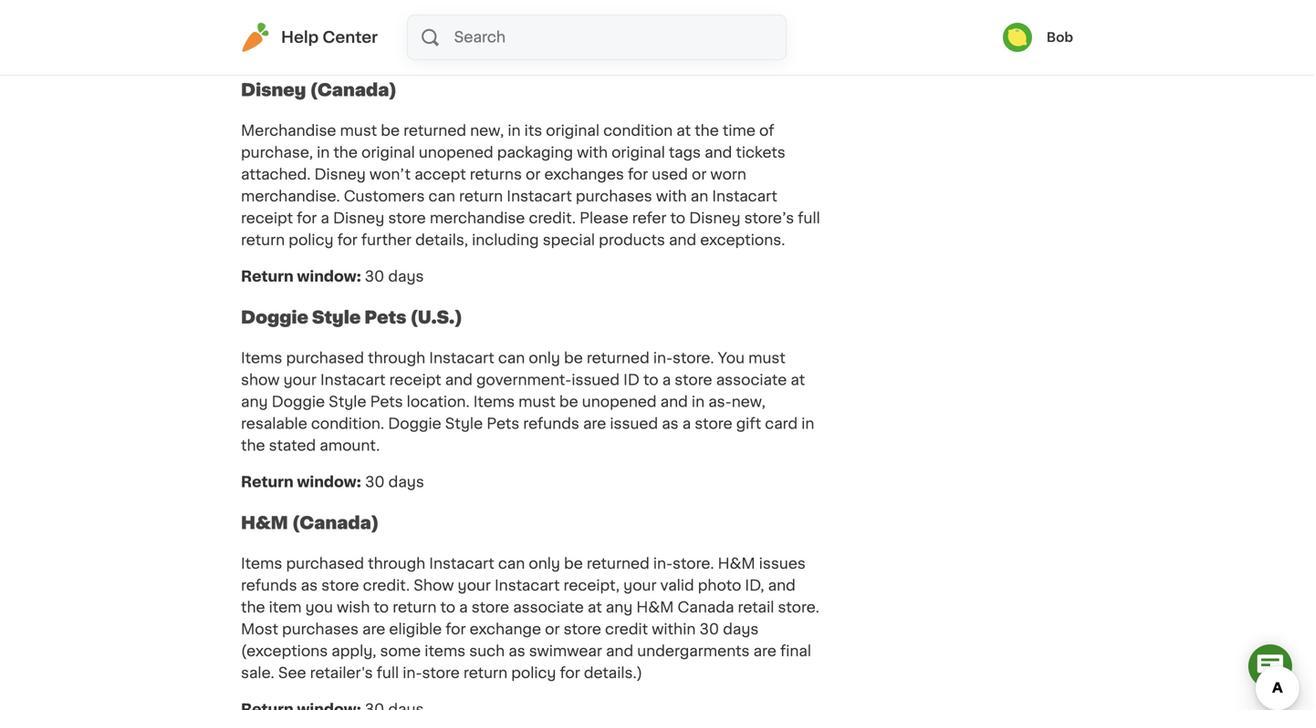 Task type: describe. For each thing, give the bounding box(es) containing it.
show
[[241, 373, 280, 388]]

store up swimwear
[[564, 623, 601, 638]]

disney up merchandise
[[241, 82, 306, 98]]

in down merchandise
[[317, 146, 330, 160]]

special
[[543, 233, 595, 248]]

0 horizontal spatial or
[[526, 168, 541, 182]]

store's
[[744, 211, 794, 226]]

in right card
[[801, 417, 814, 432]]

in left "its"
[[508, 124, 521, 138]]

1 vertical spatial doggie
[[272, 395, 325, 410]]

refunds inside items purchased through instacart can only be returned in-store. you must show your instacart receipt and government-issued id to a store associate at any doggie style pets location. items must be unopened and in as-new, resalable condition. doggie style pets refunds are issued as a store gift card in the stated amount.
[[523, 417, 579, 432]]

instacart down "packaging"
[[507, 189, 572, 204]]

such
[[469, 645, 505, 659]]

0 vertical spatial style
[[312, 309, 361, 326]]

instacart down (u.s.)
[[429, 351, 494, 366]]

and down "an"
[[669, 233, 696, 248]]

through for credit.
[[368, 557, 425, 572]]

items purchased through instacart can only be returned in-store. h&m issues refunds as store credit. show your instacart receipt, your valid photo id, and the item you wish to return to a store associate at any h&m canada retail store. most purchases are eligible for exchange or store credit within 30 days (exceptions apply, some items such as swimwear and undergarments are final sale. see retailer's full in-store return policy for details.)
[[241, 557, 819, 681]]

disney down customers
[[333, 211, 384, 226]]

exchanges
[[544, 168, 624, 182]]

receipt,
[[564, 579, 620, 594]]

3 return window: 30 days from the top
[[241, 476, 424, 490]]

purchased for instacart
[[286, 351, 364, 366]]

you
[[718, 351, 745, 366]]

instacart image
[[241, 23, 270, 52]]

won't
[[369, 168, 411, 182]]

days down location.
[[388, 476, 424, 490]]

return down such
[[463, 667, 507, 681]]

government-
[[476, 373, 572, 388]]

for left used
[[628, 168, 648, 182]]

30 up the "disney (canada)"
[[365, 42, 384, 57]]

and down issues
[[768, 579, 796, 594]]

or inside items purchased through instacart can only be returned in-store. h&m issues refunds as store credit. show your instacart receipt, your valid photo id, and the item you wish to return to a store associate at any h&m canada retail store. most purchases are eligible for exchange or store credit within 30 days (exceptions apply, some items such as swimwear and undergarments are final sale. see retailer's full in-store return policy for details.)
[[545, 623, 560, 638]]

details.)
[[584, 667, 642, 681]]

(exceptions
[[241, 645, 328, 659]]

be inside items purchased through instacart can only be returned in-store. h&m issues refunds as store credit. show your instacart receipt, your valid photo id, and the item you wish to return to a store associate at any h&m canada retail store. most purchases are eligible for exchange or store credit within 30 days (exceptions apply, some items such as swimwear and undergarments are final sale. see retailer's full in-store return policy for details.)
[[564, 557, 583, 572]]

credit
[[605, 623, 648, 638]]

0 vertical spatial with
[[577, 146, 608, 160]]

store. for store
[[673, 351, 714, 366]]

final
[[780, 645, 811, 659]]

30 inside items purchased through instacart can only be returned in-store. h&m issues refunds as store credit. show your instacart receipt, your valid photo id, and the item you wish to return to a store associate at any h&m canada retail store. most purchases are eligible for exchange or store credit within 30 days (exceptions apply, some items such as swimwear and undergarments are final sale. see retailer's full in-store return policy for details.)
[[699, 623, 719, 638]]

apply,
[[331, 645, 376, 659]]

can for your
[[498, 557, 525, 572]]

at inside items purchased through instacart can only be returned in-store. you must show your instacart receipt and government-issued id to a store associate at any doggie style pets location. items must be unopened and in as-new, resalable condition. doggie style pets refunds are issued as a store gift card in the stated amount.
[[791, 373, 805, 388]]

(canada) for disney (canada)
[[310, 82, 397, 98]]

for down swimwear
[[560, 667, 580, 681]]

instacart up condition.
[[320, 373, 386, 388]]

receipt inside merchandise must be returned new, in its original condition at the time of purchase, in the original unopened packaging with original tags and tickets attached. disney won't accept returns or exchanges for used or worn merchandise. customers can return instacart purchases with an instacart receipt for a disney store merchandise credit. please refer to disney store's full return policy for further details, including special products and exceptions.
[[241, 211, 293, 226]]

be inside merchandise must be returned new, in its original condition at the time of purchase, in the original unopened packaging with original tags and tickets attached. disney won't accept returns or exchanges for used or worn merchandise. customers can return instacart purchases with an instacart receipt for a disney store merchandise credit. please refer to disney store's full return policy for further details, including special products and exceptions.
[[381, 124, 400, 138]]

for left further
[[337, 233, 358, 248]]

be down government-
[[559, 395, 578, 410]]

a inside merchandise must be returned new, in its original condition at the time of purchase, in the original unopened packaging with original tags and tickets attached. disney won't accept returns or exchanges for used or worn merchandise. customers can return instacart purchases with an instacart receipt for a disney store merchandise credit. please refer to disney store's full return policy for further details, including special products and exceptions.
[[321, 211, 329, 226]]

gift
[[736, 417, 761, 432]]

new, inside items purchased through instacart can only be returned in-store. you must show your instacart receipt and government-issued id to a store associate at any doggie style pets location. items must be unopened and in as-new, resalable condition. doggie style pets refunds are issued as a store gift card in the stated amount.
[[732, 395, 766, 410]]

1 vertical spatial items
[[473, 395, 515, 410]]

1 horizontal spatial as
[[508, 645, 525, 659]]

(u.s.)
[[410, 309, 463, 326]]

the up customers
[[333, 146, 358, 160]]

amount.
[[320, 439, 380, 454]]

refunds inside items purchased through instacart can only be returned in-store. h&m issues refunds as store credit. show your instacart receipt, your valid photo id, and the item you wish to return to a store associate at any h&m canada retail store. most purchases are eligible for exchange or store credit within 30 days (exceptions apply, some items such as swimwear and undergarments are final sale. see retailer's full in-store return policy for details.)
[[241, 579, 297, 594]]

2 vertical spatial are
[[753, 645, 776, 659]]

returned for your
[[587, 557, 649, 572]]

exchange
[[470, 623, 541, 638]]

purchase,
[[241, 146, 313, 160]]

store down items
[[422, 667, 460, 681]]

wish
[[337, 601, 370, 616]]

center
[[322, 30, 378, 45]]

return up merchandise
[[459, 189, 503, 204]]

instacart down worn
[[712, 189, 777, 204]]

disney up customers
[[314, 168, 366, 182]]

1 vertical spatial issued
[[610, 417, 658, 432]]

2 return from the top
[[241, 270, 294, 284]]

0 vertical spatial h&m
[[241, 515, 288, 532]]

merchandise must be returned new, in its original condition at the time of purchase, in the original unopened packaging with original tags and tickets attached. disney won't accept returns or exchanges for used or worn merchandise. customers can return instacart purchases with an instacart receipt for a disney store merchandise credit. please refer to disney store's full return policy for further details, including special products and exceptions.
[[241, 124, 820, 248]]

customers
[[344, 189, 425, 204]]

0 vertical spatial pets
[[364, 309, 406, 326]]

associate inside items purchased through instacart can only be returned in-store. you must show your instacart receipt and government-issued id to a store associate at any doggie style pets location. items must be unopened and in as-new, resalable condition. doggie style pets refunds are issued as a store gift card in the stated amount.
[[716, 373, 787, 388]]

2 horizontal spatial original
[[611, 146, 665, 160]]

in- for valid
[[653, 557, 673, 572]]

in- for a
[[653, 351, 673, 366]]

see
[[278, 667, 306, 681]]

items for store
[[241, 557, 282, 572]]

and up details.)
[[606, 645, 633, 659]]

be up government-
[[564, 351, 583, 366]]

to down show
[[440, 601, 455, 616]]

unopened inside merchandise must be returned new, in its original condition at the time of purchase, in the original unopened packaging with original tags and tickets attached. disney won't accept returns or exchanges for used or worn merchandise. customers can return instacart purchases with an instacart receipt for a disney store merchandise credit. please refer to disney store's full return policy for further details, including special products and exceptions.
[[419, 146, 493, 160]]

store up as-
[[675, 373, 712, 388]]

and up worn
[[705, 146, 732, 160]]

merchandise
[[241, 124, 336, 138]]

sale.
[[241, 667, 274, 681]]

store. for photo
[[673, 557, 714, 572]]

2 vertical spatial in-
[[403, 667, 422, 681]]

policy inside items purchased through instacart can only be returned in-store. h&m issues refunds as store credit. show your instacart receipt, your valid photo id, and the item you wish to return to a store associate at any h&m canada retail store. most purchases are eligible for exchange or store credit within 30 days (exceptions apply, some items such as swimwear and undergarments are final sale. see retailer's full in-store return policy for details.)
[[511, 667, 556, 681]]

stated
[[269, 439, 316, 454]]

an
[[691, 189, 708, 204]]

2 return window: 30 days from the top
[[241, 270, 424, 284]]

further
[[361, 233, 412, 248]]

30 down amount.
[[365, 476, 385, 490]]

items purchased through instacart can only be returned in-store. you must show your instacart receipt and government-issued id to a store associate at any doggie style pets location. items must be unopened and in as-new, resalable condition. doggie style pets refunds are issued as a store gift card in the stated amount.
[[241, 351, 814, 454]]

store up exchange on the left bottom
[[472, 601, 509, 616]]

you
[[305, 601, 333, 616]]

2 vertical spatial pets
[[487, 417, 519, 432]]

instacart up show
[[429, 557, 494, 572]]

0 horizontal spatial as
[[301, 579, 318, 594]]

help center link
[[241, 23, 378, 52]]

retailer's
[[310, 667, 373, 681]]

return down merchandise.
[[241, 233, 285, 248]]

worn
[[710, 168, 746, 182]]

store up wish
[[321, 579, 359, 594]]

2 vertical spatial doggie
[[388, 417, 441, 432]]

as inside items purchased through instacart can only be returned in-store. you must show your instacart receipt and government-issued id to a store associate at any doggie style pets location. items must be unopened and in as-new, resalable condition. doggie style pets refunds are issued as a store gift card in the stated amount.
[[662, 417, 679, 432]]

please
[[580, 211, 628, 226]]

the inside items purchased through instacart can only be returned in-store. h&m issues refunds as store credit. show your instacart receipt, your valid photo id, and the item you wish to return to a store associate at any h&m canada retail store. most purchases are eligible for exchange or store credit within 30 days (exceptions apply, some items such as swimwear and undergarments are final sale. see retailer's full in-store return policy for details.)
[[241, 601, 265, 616]]

of
[[759, 124, 774, 138]]

attached.
[[241, 168, 311, 182]]

and left as-
[[660, 395, 688, 410]]

policy inside merchandise must be returned new, in its original condition at the time of purchase, in the original unopened packaging with original tags and tickets attached. disney won't accept returns or exchanges for used or worn merchandise. customers can return instacart purchases with an instacart receipt for a disney store merchandise credit. please refer to disney store's full return policy for further details, including special products and exceptions.
[[289, 233, 334, 248]]

a right id
[[662, 373, 671, 388]]

(canada) for h&m (canada)
[[292, 515, 379, 532]]

2 horizontal spatial your
[[623, 579, 657, 594]]

merchandise
[[430, 211, 525, 226]]

show
[[414, 579, 454, 594]]

eligible
[[389, 623, 442, 638]]

store down as-
[[695, 417, 732, 432]]

purchases inside merchandise must be returned new, in its original condition at the time of purchase, in the original unopened packaging with original tags and tickets attached. disney won't accept returns or exchanges for used or worn merchandise. customers can return instacart purchases with an instacart receipt for a disney store merchandise credit. please refer to disney store's full return policy for further details, including special products and exceptions.
[[576, 189, 652, 204]]

to inside merchandise must be returned new, in its original condition at the time of purchase, in the original unopened packaging with original tags and tickets attached. disney won't accept returns or exchanges for used or worn merchandise. customers can return instacart purchases with an instacart receipt for a disney store merchandise credit. please refer to disney store's full return policy for further details, including special products and exceptions.
[[670, 211, 685, 226]]

id,
[[745, 579, 764, 594]]

used
[[652, 168, 688, 182]]

refer
[[632, 211, 667, 226]]

packaging
[[497, 146, 573, 160]]

1 window: from the top
[[297, 42, 361, 57]]

disney down "an"
[[689, 211, 741, 226]]

products
[[599, 233, 665, 248]]

to right wish
[[374, 601, 389, 616]]

details,
[[415, 233, 468, 248]]

days right the center
[[388, 42, 424, 57]]

associate inside items purchased through instacart can only be returned in-store. h&m issues refunds as store credit. show your instacart receipt, your valid photo id, and the item you wish to return to a store associate at any h&m canada retail store. most purchases are eligible for exchange or store credit within 30 days (exceptions apply, some items such as swimwear and undergarments are final sale. see retailer's full in-store return policy for details.)
[[513, 601, 584, 616]]

swimwear
[[529, 645, 602, 659]]



Task type: locate. For each thing, give the bounding box(es) containing it.
associate up swimwear
[[513, 601, 584, 616]]

are
[[583, 417, 606, 432], [362, 623, 385, 638], [753, 645, 776, 659]]

your left valid at right
[[623, 579, 657, 594]]

1 through from the top
[[368, 351, 425, 366]]

1 horizontal spatial policy
[[511, 667, 556, 681]]

1 purchased from the top
[[286, 351, 364, 366]]

return window: 30 days up doggie style pets (u.s.)
[[241, 270, 424, 284]]

in left as-
[[692, 395, 705, 410]]

1 horizontal spatial at
[[676, 124, 691, 138]]

return
[[459, 189, 503, 204], [241, 233, 285, 248], [393, 601, 437, 616], [463, 667, 507, 681]]

1 vertical spatial must
[[748, 351, 785, 366]]

0 vertical spatial receipt
[[241, 211, 293, 226]]

1 vertical spatial can
[[498, 351, 525, 366]]

full down the some
[[377, 667, 399, 681]]

1 vertical spatial (canada)
[[292, 515, 379, 532]]

photo
[[698, 579, 741, 594]]

0 vertical spatial items
[[241, 351, 282, 366]]

2 horizontal spatial at
[[791, 373, 805, 388]]

0 horizontal spatial associate
[[513, 601, 584, 616]]

id
[[623, 373, 640, 388]]

merchandise.
[[241, 189, 340, 204]]

2 vertical spatial at
[[588, 601, 602, 616]]

pets
[[364, 309, 406, 326], [370, 395, 403, 410], [487, 417, 519, 432]]

original up won't
[[361, 146, 415, 160]]

must inside merchandise must be returned new, in its original condition at the time of purchase, in the original unopened packaging with original tags and tickets attached. disney won't accept returns or exchanges for used or worn merchandise. customers can return instacart purchases with an instacart receipt for a disney store merchandise credit. please refer to disney store's full return policy for further details, including special products and exceptions.
[[340, 124, 377, 138]]

1 horizontal spatial receipt
[[389, 373, 441, 388]]

condition
[[603, 124, 673, 138]]

doggie up resalable
[[272, 395, 325, 410]]

1 vertical spatial full
[[377, 667, 399, 681]]

0 vertical spatial return
[[241, 42, 294, 57]]

to
[[670, 211, 685, 226], [643, 373, 658, 388], [374, 601, 389, 616], [440, 601, 455, 616]]

return window: 30 days
[[241, 42, 424, 57], [241, 270, 424, 284], [241, 476, 424, 490]]

0 vertical spatial associate
[[716, 373, 787, 388]]

as left gift
[[662, 417, 679, 432]]

2 horizontal spatial as
[[662, 417, 679, 432]]

0 horizontal spatial policy
[[289, 233, 334, 248]]

exceptions.
[[700, 233, 785, 248]]

0 horizontal spatial any
[[241, 395, 268, 410]]

items
[[241, 351, 282, 366], [473, 395, 515, 410], [241, 557, 282, 572]]

1 vertical spatial credit.
[[363, 579, 410, 594]]

0 vertical spatial refunds
[[523, 417, 579, 432]]

purchased inside items purchased through instacart can only be returned in-store. h&m issues refunds as store credit. show your instacart receipt, your valid photo id, and the item you wish to return to a store associate at any h&m canada retail store. most purchases are eligible for exchange or store credit within 30 days (exceptions apply, some items such as swimwear and undergarments are final sale. see retailer's full in-store return policy for details.)
[[286, 557, 364, 572]]

through inside items purchased through instacart can only be returned in-store. you must show your instacart receipt and government-issued id to a store associate at any doggie style pets location. items must be unopened and in as-new, resalable condition. doggie style pets refunds are issued as a store gift card in the stated amount.
[[368, 351, 425, 366]]

refunds
[[523, 417, 579, 432], [241, 579, 297, 594]]

2 vertical spatial can
[[498, 557, 525, 572]]

1 horizontal spatial h&m
[[636, 601, 674, 616]]

full inside merchandise must be returned new, in its original condition at the time of purchase, in the original unopened packaging with original tags and tickets attached. disney won't accept returns or exchanges for used or worn merchandise. customers can return instacart purchases with an instacart receipt for a disney store merchandise credit. please refer to disney store's full return policy for further details, including special products and exceptions.
[[798, 211, 820, 226]]

can inside items purchased through instacart can only be returned in-store. h&m issues refunds as store credit. show your instacart receipt, your valid photo id, and the item you wish to return to a store associate at any h&m canada retail store. most purchases are eligible for exchange or store credit within 30 days (exceptions apply, some items such as swimwear and undergarments are final sale. see retailer's full in-store return policy for details.)
[[498, 557, 525, 572]]

0 horizontal spatial h&m
[[241, 515, 288, 532]]

store. right retail
[[778, 601, 819, 616]]

as down exchange on the left bottom
[[508, 645, 525, 659]]

purchased for store
[[286, 557, 364, 572]]

1 horizontal spatial associate
[[716, 373, 787, 388]]

and up location.
[[445, 373, 473, 388]]

0 horizontal spatial receipt
[[241, 211, 293, 226]]

2 vertical spatial return window: 30 days
[[241, 476, 424, 490]]

in
[[508, 124, 521, 138], [317, 146, 330, 160], [692, 395, 705, 410], [801, 417, 814, 432]]

0 horizontal spatial refunds
[[241, 579, 297, 594]]

a up items
[[459, 601, 468, 616]]

in- up valid at right
[[653, 557, 673, 572]]

at up tags
[[676, 124, 691, 138]]

1 horizontal spatial your
[[458, 579, 491, 594]]

store inside merchandise must be returned new, in its original condition at the time of purchase, in the original unopened packaging with original tags and tickets attached. disney won't accept returns or exchanges for used or worn merchandise. customers can return instacart purchases with an instacart receipt for a disney store merchandise credit. please refer to disney store's full return policy for further details, including special products and exceptions.
[[388, 211, 426, 226]]

or up swimwear
[[545, 623, 560, 638]]

returned
[[403, 124, 466, 138], [587, 351, 649, 366], [587, 557, 649, 572]]

through for receipt
[[368, 351, 425, 366]]

2 window: from the top
[[297, 270, 361, 284]]

receipt down merchandise.
[[241, 211, 293, 226]]

the up most at the bottom left of the page
[[241, 601, 265, 616]]

1 vertical spatial window:
[[297, 270, 361, 284]]

a
[[321, 211, 329, 226], [662, 373, 671, 388], [682, 417, 691, 432], [459, 601, 468, 616]]

full inside items purchased through instacart can only be returned in-store. h&m issues refunds as store credit. show your instacart receipt, your valid photo id, and the item you wish to return to a store associate at any h&m canada retail store. most purchases are eligible for exchange or store credit within 30 days (exceptions apply, some items such as swimwear and undergarments are final sale. see retailer's full in-store return policy for details.)
[[377, 667, 399, 681]]

(canada)
[[310, 82, 397, 98], [292, 515, 379, 532]]

policy down swimwear
[[511, 667, 556, 681]]

returned for government-
[[587, 351, 649, 366]]

1 vertical spatial associate
[[513, 601, 584, 616]]

refunds down government-
[[523, 417, 579, 432]]

your right 'show' at the left bottom of page
[[283, 373, 317, 388]]

only for issued
[[529, 351, 560, 366]]

1 horizontal spatial credit.
[[529, 211, 576, 226]]

for up items
[[446, 623, 466, 638]]

3 window: from the top
[[297, 476, 361, 490]]

through up show
[[368, 557, 425, 572]]

2 horizontal spatial or
[[692, 168, 707, 182]]

0 vertical spatial return window: 30 days
[[241, 42, 424, 57]]

0 vertical spatial (canada)
[[310, 82, 397, 98]]

1 horizontal spatial refunds
[[523, 417, 579, 432]]

0 vertical spatial window:
[[297, 42, 361, 57]]

1 vertical spatial h&m
[[718, 557, 755, 572]]

2 vertical spatial return
[[241, 476, 294, 490]]

3 return from the top
[[241, 476, 294, 490]]

at up card
[[791, 373, 805, 388]]

window:
[[297, 42, 361, 57], [297, 270, 361, 284], [297, 476, 361, 490]]

within
[[652, 623, 696, 638]]

most
[[241, 623, 278, 638]]

0 vertical spatial new,
[[470, 124, 504, 138]]

1 vertical spatial purchases
[[282, 623, 359, 638]]

0 vertical spatial purchased
[[286, 351, 364, 366]]

bob link
[[1003, 23, 1073, 52]]

for
[[628, 168, 648, 182], [297, 211, 317, 226], [337, 233, 358, 248], [446, 623, 466, 638], [560, 667, 580, 681]]

your inside items purchased through instacart can only be returned in-store. you must show your instacart receipt and government-issued id to a store associate at any doggie style pets location. items must be unopened and in as-new, resalable condition. doggie style pets refunds are issued as a store gift card in the stated amount.
[[283, 373, 317, 388]]

0 horizontal spatial new,
[[470, 124, 504, 138]]

can for government-
[[498, 351, 525, 366]]

0 vertical spatial policy
[[289, 233, 334, 248]]

0 vertical spatial issued
[[572, 373, 620, 388]]

1 horizontal spatial purchases
[[576, 189, 652, 204]]

1 vertical spatial return window: 30 days
[[241, 270, 424, 284]]

2 vertical spatial window:
[[297, 476, 361, 490]]

accept
[[414, 168, 466, 182]]

in- inside items purchased through instacart can only be returned in-store. you must show your instacart receipt and government-issued id to a store associate at any doggie style pets location. items must be unopened and in as-new, resalable condition. doggie style pets refunds are issued as a store gift card in the stated amount.
[[653, 351, 673, 366]]

30 down canada
[[699, 623, 719, 638]]

at inside merchandise must be returned new, in its original condition at the time of purchase, in the original unopened packaging with original tags and tickets attached. disney won't accept returns or exchanges for used or worn merchandise. customers can return instacart purchases with an instacart receipt for a disney store merchandise credit. please refer to disney store's full return policy for further details, including special products and exceptions.
[[676, 124, 691, 138]]

store
[[388, 211, 426, 226], [675, 373, 712, 388], [695, 417, 732, 432], [321, 579, 359, 594], [472, 601, 509, 616], [564, 623, 601, 638], [422, 667, 460, 681]]

1 vertical spatial any
[[606, 601, 633, 616]]

2 vertical spatial store.
[[778, 601, 819, 616]]

1 vertical spatial refunds
[[241, 579, 297, 594]]

bob
[[1047, 31, 1073, 44]]

credit. inside items purchased through instacart can only be returned in-store. h&m issues refunds as store credit. show your instacart receipt, your valid photo id, and the item you wish to return to a store associate at any h&m canada retail store. most purchases are eligible for exchange or store credit within 30 days (exceptions apply, some items such as swimwear and undergarments are final sale. see retailer's full in-store return policy for details.)
[[363, 579, 410, 594]]

any up 'credit'
[[606, 601, 633, 616]]

through
[[368, 351, 425, 366], [368, 557, 425, 572]]

1 horizontal spatial are
[[583, 417, 606, 432]]

0 vertical spatial full
[[798, 211, 820, 226]]

the
[[695, 124, 719, 138], [333, 146, 358, 160], [241, 439, 265, 454], [241, 601, 265, 616]]

disney (canada)
[[241, 82, 397, 98]]

including
[[472, 233, 539, 248]]

unopened
[[419, 146, 493, 160], [582, 395, 657, 410]]

returned inside merchandise must be returned new, in its original condition at the time of purchase, in the original unopened packaging with original tags and tickets attached. disney won't accept returns or exchanges for used or worn merchandise. customers can return instacart purchases with an instacart receipt for a disney store merchandise credit. please refer to disney store's full return policy for further details, including special products and exceptions.
[[403, 124, 466, 138]]

returned up receipt,
[[587, 557, 649, 572]]

with
[[577, 146, 608, 160], [656, 189, 687, 204]]

return down stated
[[241, 476, 294, 490]]

valid
[[660, 579, 694, 594]]

h&m down stated
[[241, 515, 288, 532]]

2 through from the top
[[368, 557, 425, 572]]

purchased down 'h&m (canada)'
[[286, 557, 364, 572]]

the down resalable
[[241, 439, 265, 454]]

1 horizontal spatial full
[[798, 211, 820, 226]]

help center
[[281, 30, 378, 45]]

1 vertical spatial at
[[791, 373, 805, 388]]

only for instacart
[[529, 557, 560, 572]]

purchased inside items purchased through instacart can only be returned in-store. you must show your instacart receipt and government-issued id to a store associate at any doggie style pets location. items must be unopened and in as-new, resalable condition. doggie style pets refunds are issued as a store gift card in the stated amount.
[[286, 351, 364, 366]]

1 vertical spatial purchased
[[286, 557, 364, 572]]

h&m
[[241, 515, 288, 532], [718, 557, 755, 572], [636, 601, 674, 616]]

items
[[425, 645, 466, 659]]

undergarments
[[637, 645, 750, 659]]

return window: 30 days up the "disney (canada)"
[[241, 42, 424, 57]]

style
[[312, 309, 361, 326], [329, 395, 366, 410], [445, 417, 483, 432]]

can inside merchandise must be returned new, in its original condition at the time of purchase, in the original unopened packaging with original tags and tickets attached. disney won't accept returns or exchanges for used or worn merchandise. customers can return instacart purchases with an instacart receipt for a disney store merchandise credit. please refer to disney store's full return policy for further details, including special products and exceptions.
[[428, 189, 455, 204]]

full right store's
[[798, 211, 820, 226]]

items inside items purchased through instacart can only be returned in-store. h&m issues refunds as store credit. show your instacart receipt, your valid photo id, and the item you wish to return to a store associate at any h&m canada retail store. most purchases are eligible for exchange or store credit within 30 days (exceptions apply, some items such as swimwear and undergarments are final sale. see retailer's full in-store return policy for details.)
[[241, 557, 282, 572]]

any inside items purchased through instacart can only be returned in-store. h&m issues refunds as store credit. show your instacart receipt, your valid photo id, and the item you wish to return to a store associate at any h&m canada retail store. most purchases are eligible for exchange or store credit within 30 days (exceptions apply, some items such as swimwear and undergarments are final sale. see retailer's full in-store return policy for details.)
[[606, 601, 633, 616]]

some
[[380, 645, 421, 659]]

the inside items purchased through instacart can only be returned in-store. you must show your instacart receipt and government-issued id to a store associate at any doggie style pets location. items must be unopened and in as-new, resalable condition. doggie style pets refunds are issued as a store gift card in the stated amount.
[[241, 439, 265, 454]]

only inside items purchased through instacart can only be returned in-store. h&m issues refunds as store credit. show your instacart receipt, your valid photo id, and the item you wish to return to a store associate at any h&m canada retail store. most purchases are eligible for exchange or store credit within 30 days (exceptions apply, some items such as swimwear and undergarments are final sale. see retailer's full in-store return policy for details.)
[[529, 557, 560, 572]]

0 horizontal spatial with
[[577, 146, 608, 160]]

returned up accept
[[403, 124, 466, 138]]

original right "its"
[[546, 124, 600, 138]]

30 down further
[[365, 270, 384, 284]]

issued left id
[[572, 373, 620, 388]]

2 horizontal spatial h&m
[[718, 557, 755, 572]]

store. up valid at right
[[673, 557, 714, 572]]

purchased
[[286, 351, 364, 366], [286, 557, 364, 572]]

returned inside items purchased through instacart can only be returned in-store. you must show your instacart receipt and government-issued id to a store associate at any doggie style pets location. items must be unopened and in as-new, resalable condition. doggie style pets refunds are issued as a store gift card in the stated amount.
[[587, 351, 649, 366]]

1 vertical spatial pets
[[370, 395, 403, 410]]

2 vertical spatial must
[[518, 395, 556, 410]]

purchased down doggie style pets (u.s.)
[[286, 351, 364, 366]]

disney
[[241, 82, 306, 98], [314, 168, 366, 182], [333, 211, 384, 226], [689, 211, 741, 226]]

item
[[269, 601, 302, 616]]

2 purchased from the top
[[286, 557, 364, 572]]

0 vertical spatial in-
[[653, 351, 673, 366]]

1 vertical spatial are
[[362, 623, 385, 638]]

unopened down id
[[582, 395, 657, 410]]

purchases
[[576, 189, 652, 204], [282, 623, 359, 638]]

Search search field
[[452, 16, 786, 59]]

your right show
[[458, 579, 491, 594]]

1 horizontal spatial with
[[656, 189, 687, 204]]

credit.
[[529, 211, 576, 226], [363, 579, 410, 594]]

1 horizontal spatial original
[[546, 124, 600, 138]]

(canada) down amount.
[[292, 515, 379, 532]]

2 vertical spatial returned
[[587, 557, 649, 572]]

issues
[[759, 557, 806, 572]]

unopened inside items purchased through instacart can only be returned in-store. you must show your instacart receipt and government-issued id to a store associate at any doggie style pets location. items must be unopened and in as-new, resalable condition. doggie style pets refunds are issued as a store gift card in the stated amount.
[[582, 395, 657, 410]]

associate down the you
[[716, 373, 787, 388]]

can
[[428, 189, 455, 204], [498, 351, 525, 366], [498, 557, 525, 572]]

h&m up photo
[[718, 557, 755, 572]]

resalable
[[241, 417, 307, 432]]

be
[[381, 124, 400, 138], [564, 351, 583, 366], [559, 395, 578, 410], [564, 557, 583, 572]]

h&m (canada)
[[241, 515, 383, 532]]

issued
[[572, 373, 620, 388], [610, 417, 658, 432]]

1 vertical spatial new,
[[732, 395, 766, 410]]

tags
[[669, 146, 701, 160]]

at
[[676, 124, 691, 138], [791, 373, 805, 388], [588, 601, 602, 616]]

1 return from the top
[[241, 42, 294, 57]]

can up exchange on the left bottom
[[498, 557, 525, 572]]

new, inside merchandise must be returned new, in its original condition at the time of purchase, in the original unopened packaging with original tags and tickets attached. disney won't accept returns or exchanges for used or worn merchandise. customers can return instacart purchases with an instacart receipt for a disney store merchandise credit. please refer to disney store's full return policy for further details, including special products and exceptions.
[[470, 124, 504, 138]]

purchases down you
[[282, 623, 359, 638]]

0 horizontal spatial your
[[283, 373, 317, 388]]

at inside items purchased through instacart can only be returned in-store. h&m issues refunds as store credit. show your instacart receipt, your valid photo id, and the item you wish to return to a store associate at any h&m canada retail store. most purchases are eligible for exchange or store credit within 30 days (exceptions apply, some items such as swimwear and undergarments are final sale. see retailer's full in-store return policy for details.)
[[588, 601, 602, 616]]

0 vertical spatial only
[[529, 351, 560, 366]]

1 vertical spatial only
[[529, 557, 560, 572]]

receipt up location.
[[389, 373, 441, 388]]

instacart up exchange on the left bottom
[[495, 579, 560, 594]]

0 horizontal spatial credit.
[[363, 579, 410, 594]]

2 vertical spatial style
[[445, 417, 483, 432]]

only inside items purchased through instacart can only be returned in-store. you must show your instacart receipt and government-issued id to a store associate at any doggie style pets location. items must be unopened and in as-new, resalable condition. doggie style pets refunds are issued as a store gift card in the stated amount.
[[529, 351, 560, 366]]

return up the "disney (canada)"
[[241, 42, 294, 57]]

0 horizontal spatial are
[[362, 623, 385, 638]]

must right the you
[[748, 351, 785, 366]]

items up 'show' at the left bottom of page
[[241, 351, 282, 366]]

0 vertical spatial are
[[583, 417, 606, 432]]

1 horizontal spatial new,
[[732, 395, 766, 410]]

return down merchandise.
[[241, 270, 294, 284]]

store up further
[[388, 211, 426, 226]]

canada
[[678, 601, 734, 616]]

or down "packaging"
[[526, 168, 541, 182]]

a left gift
[[682, 417, 691, 432]]

card
[[765, 417, 798, 432]]

with up exchanges
[[577, 146, 608, 160]]

2 horizontal spatial must
[[748, 351, 785, 366]]

your
[[283, 373, 317, 388], [458, 579, 491, 594], [623, 579, 657, 594]]

policy down merchandise.
[[289, 233, 334, 248]]

any down 'show' at the left bottom of page
[[241, 395, 268, 410]]

0 vertical spatial unopened
[[419, 146, 493, 160]]

receipt inside items purchased through instacart can only be returned in-store. you must show your instacart receipt and government-issued id to a store associate at any doggie style pets location. items must be unopened and in as-new, resalable condition. doggie style pets refunds are issued as a store gift card in the stated amount.
[[389, 373, 441, 388]]

any
[[241, 395, 268, 410], [606, 601, 633, 616]]

0 horizontal spatial must
[[340, 124, 377, 138]]

returned up id
[[587, 351, 649, 366]]

can down accept
[[428, 189, 455, 204]]

2 vertical spatial h&m
[[636, 601, 674, 616]]

window: up doggie style pets (u.s.)
[[297, 270, 361, 284]]

0 vertical spatial purchases
[[576, 189, 652, 204]]

1 only from the top
[[529, 351, 560, 366]]

to right id
[[643, 373, 658, 388]]

or up "an"
[[692, 168, 707, 182]]

or
[[526, 168, 541, 182], [692, 168, 707, 182], [545, 623, 560, 638]]

days down further
[[388, 270, 424, 284]]

with down used
[[656, 189, 687, 204]]

returned inside items purchased through instacart can only be returned in-store. h&m issues refunds as store credit. show your instacart receipt, your valid photo id, and the item you wish to return to a store associate at any h&m canada retail store. most purchases are eligible for exchange or store credit within 30 days (exceptions apply, some items such as swimwear and undergarments are final sale. see retailer's full in-store return policy for details.)
[[587, 557, 649, 572]]

store. inside items purchased through instacart can only be returned in-store. you must show your instacart receipt and government-issued id to a store associate at any doggie style pets location. items must be unopened and in as-new, resalable condition. doggie style pets refunds are issued as a store gift card in the stated amount.
[[673, 351, 714, 366]]

return up eligible
[[393, 601, 437, 616]]

0 horizontal spatial original
[[361, 146, 415, 160]]

its
[[524, 124, 542, 138]]

time
[[723, 124, 755, 138]]

0 horizontal spatial at
[[588, 601, 602, 616]]

0 vertical spatial doggie
[[241, 309, 308, 326]]

location.
[[407, 395, 470, 410]]

retail
[[738, 601, 774, 616]]

1 horizontal spatial or
[[545, 623, 560, 638]]

1 horizontal spatial must
[[518, 395, 556, 410]]

0 vertical spatial through
[[368, 351, 425, 366]]

as-
[[708, 395, 732, 410]]

help
[[281, 30, 319, 45]]

original down condition
[[611, 146, 665, 160]]

1 vertical spatial in-
[[653, 557, 673, 572]]

condition.
[[311, 417, 384, 432]]

returns
[[470, 168, 522, 182]]

purchases inside items purchased through instacart can only be returned in-store. h&m issues refunds as store credit. show your instacart receipt, your valid photo id, and the item you wish to return to a store associate at any h&m canada retail store. most purchases are eligible for exchange or store credit within 30 days (exceptions apply, some items such as swimwear and undergarments are final sale. see retailer's full in-store return policy for details.)
[[282, 623, 359, 638]]

store.
[[673, 351, 714, 366], [673, 557, 714, 572], [778, 601, 819, 616]]

in- down the some
[[403, 667, 422, 681]]

to inside items purchased through instacart can only be returned in-store. you must show your instacart receipt and government-issued id to a store associate at any doggie style pets location. items must be unopened and in as-new, resalable condition. doggie style pets refunds are issued as a store gift card in the stated amount.
[[643, 373, 658, 388]]

items for instacart
[[241, 351, 282, 366]]

items down government-
[[473, 395, 515, 410]]

1 vertical spatial returned
[[587, 351, 649, 366]]

tickets
[[736, 146, 785, 160]]

for down merchandise.
[[297, 211, 317, 226]]

issued down id
[[610, 417, 658, 432]]

through inside items purchased through instacart can only be returned in-store. h&m issues refunds as store credit. show your instacart receipt, your valid photo id, and the item you wish to return to a store associate at any h&m canada retail store. most purchases are eligible for exchange or store credit within 30 days (exceptions apply, some items such as swimwear and undergarments are final sale. see retailer's full in-store return policy for details.)
[[368, 557, 425, 572]]

new,
[[470, 124, 504, 138], [732, 395, 766, 410]]

any inside items purchased through instacart can only be returned in-store. you must show your instacart receipt and government-issued id to a store associate at any doggie style pets location. items must be unopened and in as-new, resalable condition. doggie style pets refunds are issued as a store gift card in the stated amount.
[[241, 395, 268, 410]]

the up tags
[[695, 124, 719, 138]]

2 only from the top
[[529, 557, 560, 572]]

pets up condition.
[[370, 395, 403, 410]]

1 vertical spatial as
[[301, 579, 318, 594]]

doggie up 'show' at the left bottom of page
[[241, 309, 308, 326]]

1 vertical spatial style
[[329, 395, 366, 410]]

credit. inside merchandise must be returned new, in its original condition at the time of purchase, in the original unopened packaging with original tags and tickets attached. disney won't accept returns or exchanges for used or worn merchandise. customers can return instacart purchases with an instacart receipt for a disney store merchandise credit. please refer to disney store's full return policy for further details, including special products and exceptions.
[[529, 211, 576, 226]]

1 return window: 30 days from the top
[[241, 42, 424, 57]]

0 vertical spatial as
[[662, 417, 679, 432]]

can inside items purchased through instacart can only be returned in-store. you must show your instacart receipt and government-issued id to a store associate at any doggie style pets location. items must be unopened and in as-new, resalable condition. doggie style pets refunds are issued as a store gift card in the stated amount.
[[498, 351, 525, 366]]

a inside items purchased through instacart can only be returned in-store. h&m issues refunds as store credit. show your instacart receipt, your valid photo id, and the item you wish to return to a store associate at any h&m canada retail store. most purchases are eligible for exchange or store credit within 30 days (exceptions apply, some items such as swimwear and undergarments are final sale. see retailer's full in-store return policy for details.)
[[459, 601, 468, 616]]

through down (u.s.)
[[368, 351, 425, 366]]

be up receipt,
[[564, 557, 583, 572]]

purchases up please
[[576, 189, 652, 204]]

are inside items purchased through instacart can only be returned in-store. you must show your instacart receipt and government-issued id to a store associate at any doggie style pets location. items must be unopened and in as-new, resalable condition. doggie style pets refunds are issued as a store gift card in the stated amount.
[[583, 417, 606, 432]]

user avatar image
[[1003, 23, 1032, 52]]

return
[[241, 42, 294, 57], [241, 270, 294, 284], [241, 476, 294, 490]]

days inside items purchased through instacart can only be returned in-store. h&m issues refunds as store credit. show your instacart receipt, your valid photo id, and the item you wish to return to a store associate at any h&m canada retail store. most purchases are eligible for exchange or store credit within 30 days (exceptions apply, some items such as swimwear and undergarments are final sale. see retailer's full in-store return policy for details.)
[[723, 623, 759, 638]]

doggie style pets (u.s.)
[[241, 309, 463, 326]]



Task type: vqa. For each thing, say whether or not it's contained in the screenshot.
2nd 20 from right
no



